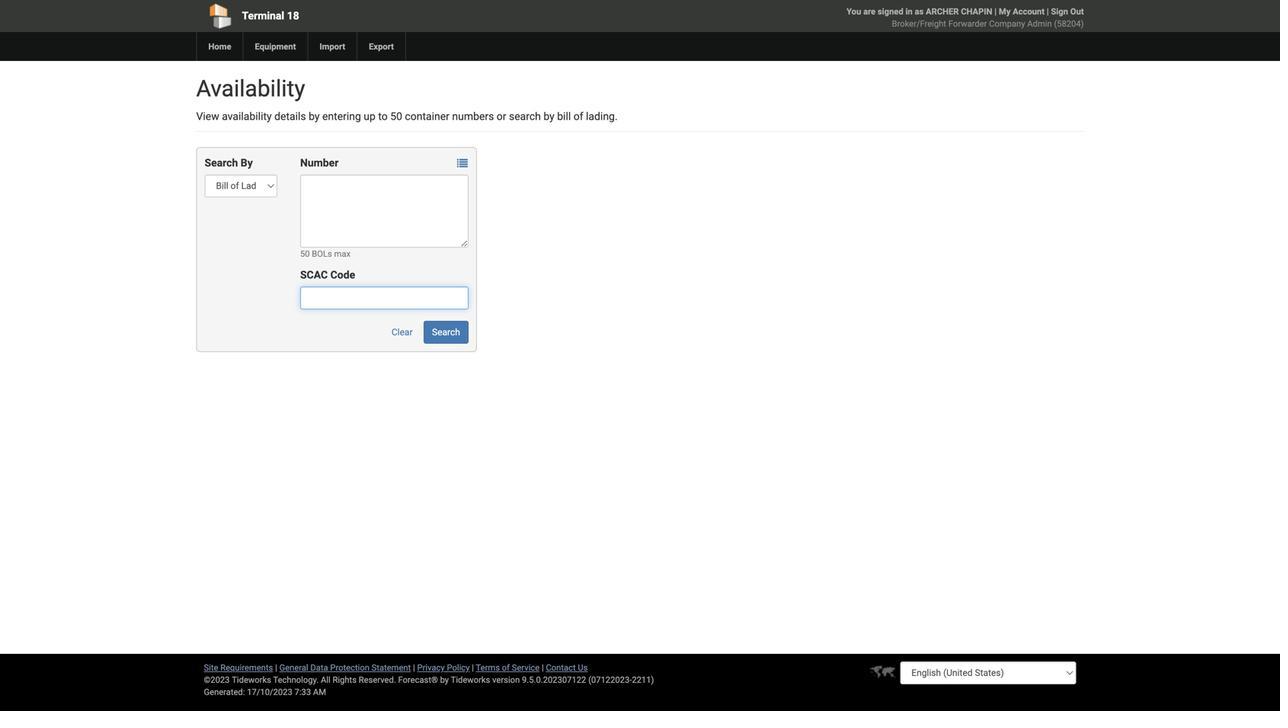 Task type: vqa. For each thing, say whether or not it's contained in the screenshot.
Search to the left
yes



Task type: describe. For each thing, give the bounding box(es) containing it.
numbers
[[452, 110, 494, 123]]

availability
[[196, 75, 305, 102]]

lading.
[[586, 110, 618, 123]]

scac code
[[300, 269, 355, 281]]

version
[[493, 675, 520, 685]]

clear button
[[383, 321, 421, 344]]

chapin
[[962, 6, 993, 16]]

my
[[1000, 6, 1011, 16]]

search by
[[205, 157, 253, 169]]

as
[[915, 6, 924, 16]]

2211)
[[632, 675, 654, 685]]

reserved.
[[359, 675, 396, 685]]

terms
[[476, 663, 500, 673]]

up
[[364, 110, 376, 123]]

or
[[497, 110, 507, 123]]

of inside "site requirements | general data protection statement | privacy policy | terms of service | contact us ©2023 tideworks technology. all rights reserved. forecast® by tideworks version 9.5.0.202307122 (07122023-2211) generated: 17/10/2023 7:33 am"
[[502, 663, 510, 673]]

you are signed in as archer chapin | my account | sign out broker/freight forwarder company admin (58204)
[[847, 6, 1085, 29]]

0 horizontal spatial by
[[309, 110, 320, 123]]

| up tideworks
[[472, 663, 474, 673]]

home
[[209, 42, 231, 51]]

data
[[311, 663, 328, 673]]

terms of service link
[[476, 663, 540, 673]]

broker/freight
[[892, 19, 947, 29]]

forecast®
[[398, 675, 438, 685]]

home link
[[196, 32, 243, 61]]

(58204)
[[1055, 19, 1085, 29]]

policy
[[447, 663, 470, 673]]

admin
[[1028, 19, 1053, 29]]

view
[[196, 110, 219, 123]]

(07122023-
[[589, 675, 632, 685]]

| left sign
[[1047, 6, 1050, 16]]

rights
[[333, 675, 357, 685]]

import
[[320, 42, 345, 51]]

Number text field
[[300, 175, 469, 248]]

service
[[512, 663, 540, 673]]

search for search
[[432, 327, 460, 338]]

search button
[[424, 321, 469, 344]]

scac
[[300, 269, 328, 281]]

site
[[204, 663, 218, 673]]

export
[[369, 42, 394, 51]]

import link
[[308, 32, 357, 61]]

site requirements | general data protection statement | privacy policy | terms of service | contact us ©2023 tideworks technology. all rights reserved. forecast® by tideworks version 9.5.0.202307122 (07122023-2211) generated: 17/10/2023 7:33 am
[[204, 663, 654, 697]]

privacy policy link
[[417, 663, 470, 673]]

statement
[[372, 663, 411, 673]]

sign out link
[[1052, 6, 1085, 16]]

out
[[1071, 6, 1085, 16]]

17/10/2023
[[247, 687, 293, 697]]

account
[[1013, 6, 1045, 16]]

entering
[[323, 110, 361, 123]]

terminal 18 link
[[196, 0, 553, 32]]

container
[[405, 110, 450, 123]]

terminal
[[242, 10, 284, 22]]

requirements
[[221, 663, 273, 673]]

0 vertical spatial of
[[574, 110, 584, 123]]

| left the general
[[275, 663, 277, 673]]

bill
[[558, 110, 571, 123]]

| up forecast®
[[413, 663, 415, 673]]

clear
[[392, 327, 413, 338]]

50 bols max
[[300, 249, 351, 259]]

©2023 tideworks
[[204, 675, 271, 685]]

are
[[864, 6, 876, 16]]



Task type: locate. For each thing, give the bounding box(es) containing it.
1 horizontal spatial 50
[[391, 110, 403, 123]]

protection
[[330, 663, 370, 673]]

| left my in the top of the page
[[995, 6, 997, 16]]

50 left bols on the left top of the page
[[300, 249, 310, 259]]

1 horizontal spatial search
[[432, 327, 460, 338]]

1 horizontal spatial of
[[574, 110, 584, 123]]

by left bill
[[544, 110, 555, 123]]

us
[[578, 663, 588, 673]]

0 vertical spatial 50
[[391, 110, 403, 123]]

export link
[[357, 32, 406, 61]]

by inside "site requirements | general data protection statement | privacy policy | terms of service | contact us ©2023 tideworks technology. all rights reserved. forecast® by tideworks version 9.5.0.202307122 (07122023-2211) generated: 17/10/2023 7:33 am"
[[440, 675, 449, 685]]

2 horizontal spatial by
[[544, 110, 555, 123]]

by
[[309, 110, 320, 123], [544, 110, 555, 123], [440, 675, 449, 685]]

company
[[990, 19, 1026, 29]]

am
[[313, 687, 326, 697]]

equipment
[[255, 42, 296, 51]]

show list image
[[457, 158, 468, 169]]

1 vertical spatial search
[[432, 327, 460, 338]]

of up version
[[502, 663, 510, 673]]

signed
[[878, 6, 904, 16]]

contact us link
[[546, 663, 588, 673]]

search left by
[[205, 157, 238, 169]]

archer
[[926, 6, 960, 16]]

generated:
[[204, 687, 245, 697]]

availability
[[222, 110, 272, 123]]

1 horizontal spatial by
[[440, 675, 449, 685]]

privacy
[[417, 663, 445, 673]]

all
[[321, 675, 331, 685]]

forwarder
[[949, 19, 988, 29]]

in
[[906, 6, 913, 16]]

code
[[331, 269, 355, 281]]

0 horizontal spatial 50
[[300, 249, 310, 259]]

9.5.0.202307122
[[522, 675, 587, 685]]

contact
[[546, 663, 576, 673]]

general
[[280, 663, 309, 673]]

my account link
[[1000, 6, 1045, 16]]

general data protection statement link
[[280, 663, 411, 673]]

| up 9.5.0.202307122
[[542, 663, 544, 673]]

0 vertical spatial search
[[205, 157, 238, 169]]

1 vertical spatial of
[[502, 663, 510, 673]]

18
[[287, 10, 299, 22]]

sign
[[1052, 6, 1069, 16]]

technology.
[[273, 675, 319, 685]]

details
[[275, 110, 306, 123]]

SCAC Code text field
[[300, 287, 469, 310]]

|
[[995, 6, 997, 16], [1047, 6, 1050, 16], [275, 663, 277, 673], [413, 663, 415, 673], [472, 663, 474, 673], [542, 663, 544, 673]]

equipment link
[[243, 32, 308, 61]]

max
[[334, 249, 351, 259]]

to
[[378, 110, 388, 123]]

search
[[509, 110, 541, 123]]

0 horizontal spatial of
[[502, 663, 510, 673]]

search inside button
[[432, 327, 460, 338]]

by
[[241, 157, 253, 169]]

view availability details by entering up to 50 container numbers or search by bill of lading.
[[196, 110, 618, 123]]

by down privacy policy link
[[440, 675, 449, 685]]

50 right to
[[391, 110, 403, 123]]

site requirements link
[[204, 663, 273, 673]]

1 vertical spatial 50
[[300, 249, 310, 259]]

by right the details
[[309, 110, 320, 123]]

tideworks
[[451, 675, 491, 685]]

terminal 18
[[242, 10, 299, 22]]

50
[[391, 110, 403, 123], [300, 249, 310, 259]]

search right clear button
[[432, 327, 460, 338]]

7:33
[[295, 687, 311, 697]]

of
[[574, 110, 584, 123], [502, 663, 510, 673]]

of right bill
[[574, 110, 584, 123]]

number
[[300, 157, 339, 169]]

you
[[847, 6, 862, 16]]

search
[[205, 157, 238, 169], [432, 327, 460, 338]]

search for search by
[[205, 157, 238, 169]]

bols
[[312, 249, 332, 259]]

0 horizontal spatial search
[[205, 157, 238, 169]]



